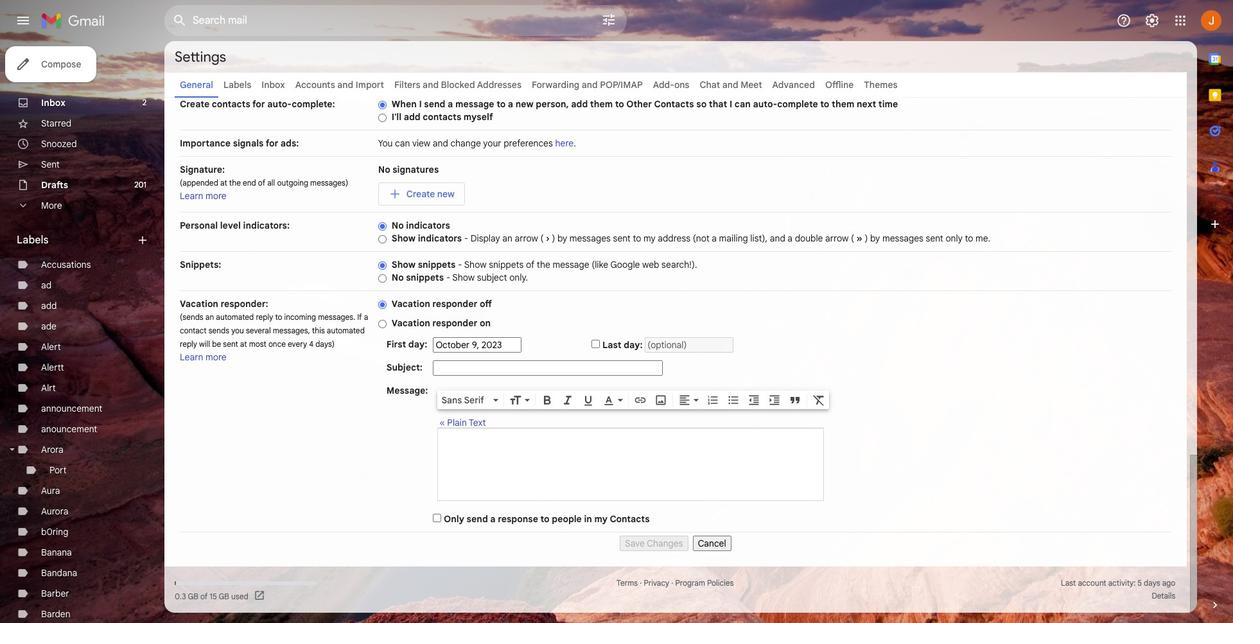 Task type: locate. For each thing, give the bounding box(es) containing it.
No indicators radio
[[378, 222, 387, 231]]

anouncement link
[[41, 424, 97, 435]]

numbered list ‪(⌘⇧7)‬ image
[[707, 394, 720, 407]]

gmail image
[[41, 8, 111, 33]]

messages right »
[[883, 233, 924, 244]]

indicators for show
[[418, 233, 462, 244]]

1 vertical spatial send
[[467, 514, 488, 525]]

quote ‪(⌘⇧9)‬ image
[[789, 394, 802, 407]]

web
[[643, 259, 660, 271]]

no down you
[[378, 164, 391, 175]]

2 responder from the top
[[433, 317, 478, 329]]

snoozed
[[41, 138, 77, 150]]

labels inside labels navigation
[[17, 234, 49, 247]]

0.3 gb of 15 gb used
[[175, 592, 249, 601]]

1 learn more link from the top
[[180, 190, 227, 202]]

last account activity: 5 days ago details
[[1062, 578, 1176, 601]]

day:
[[409, 339, 428, 350], [624, 339, 643, 351]]

1 horizontal spatial can
[[735, 98, 751, 110]]

inbox up starred link
[[41, 97, 66, 109]]

sent up google
[[613, 233, 631, 244]]

indicators for no
[[406, 220, 450, 231]]

them down forwarding and pop/imap link in the top of the page
[[591, 98, 613, 110]]

Last day: text field
[[645, 337, 734, 353]]

starred link
[[41, 118, 72, 129]]

2 horizontal spatial of
[[526, 259, 535, 271]]

1 vertical spatial inbox
[[41, 97, 66, 109]]

)
[[552, 233, 556, 244], [865, 233, 869, 244]]

to down pop/imap
[[616, 98, 625, 110]]

chat and meet link
[[700, 79, 763, 91]]

view
[[413, 138, 431, 149]]

no right no indicators radio
[[392, 220, 404, 231]]

Show indicators radio
[[378, 234, 387, 244]]

sans serif option
[[439, 394, 491, 407]]

no right no snippets option
[[392, 272, 404, 283]]

indicators down create new
[[406, 220, 450, 231]]

to up messages,
[[275, 312, 282, 322]]

1 vertical spatial at
[[240, 339, 247, 349]]

create down signatures
[[407, 188, 435, 200]]

and right chat
[[723, 79, 739, 91]]

next
[[857, 98, 877, 110]]

of up the only.
[[526, 259, 535, 271]]

1 vertical spatial create
[[407, 188, 435, 200]]

drafts link
[[41, 179, 68, 191]]

1 horizontal spatial automated
[[327, 326, 365, 335]]

0 horizontal spatial labels
[[17, 234, 49, 247]]

reply up several
[[256, 312, 273, 322]]

1 horizontal spatial send
[[467, 514, 488, 525]]

2 auto- from the left
[[753, 98, 778, 110]]

· right terms
[[640, 578, 642, 588]]

contacts down labels link
[[212, 98, 251, 110]]

1 horizontal spatial of
[[258, 178, 266, 188]]

a right if
[[364, 312, 368, 322]]

snippets
[[418, 259, 456, 271], [489, 259, 524, 271], [406, 272, 444, 283]]

myself
[[464, 111, 493, 123]]

anouncement
[[41, 424, 97, 435]]

filters
[[395, 79, 421, 91]]

responder down vacation responder off on the top left of page
[[433, 317, 478, 329]]

contacts up view
[[423, 111, 462, 123]]

0 horizontal spatial can
[[395, 138, 410, 149]]

display
[[471, 233, 500, 244]]

2 horizontal spatial sent
[[926, 233, 944, 244]]

add
[[572, 98, 588, 110], [404, 111, 421, 123], [41, 300, 57, 312]]

of left the all
[[258, 178, 266, 188]]

2 messages from the left
[[883, 233, 924, 244]]

sans serif
[[442, 394, 484, 406]]

1 horizontal spatial by
[[871, 233, 881, 244]]

1 learn from the top
[[180, 190, 203, 202]]

1 horizontal spatial reply
[[256, 312, 273, 322]]

my right in
[[595, 514, 608, 525]]

new inside button
[[438, 188, 455, 200]]

responder for on
[[433, 317, 478, 329]]

Search mail text field
[[193, 14, 566, 27]]

create for create contacts for auto-complete:
[[180, 98, 210, 110]]

labels heading
[[17, 234, 136, 247]]

indicators
[[406, 220, 450, 231], [418, 233, 462, 244]]

0 horizontal spatial (
[[541, 233, 544, 244]]

1 vertical spatial contacts
[[610, 514, 650, 525]]

save changes
[[626, 538, 684, 550]]

2 by from the left
[[871, 233, 881, 244]]

to down addresses
[[497, 98, 506, 110]]

complete:
[[292, 98, 335, 110]]

settings
[[175, 48, 226, 65]]

send up i'll add contacts myself
[[424, 98, 446, 110]]

automated down "messages."
[[327, 326, 365, 335]]

barden
[[41, 609, 70, 620]]

0 horizontal spatial i
[[419, 98, 422, 110]]

sent inside vacation responder: (sends an automated reply to incoming messages. if a contact sends you several messages, this automated reply will be sent at most once every 4 days) learn more
[[223, 339, 238, 349]]

remove formatting ‪(⌘\)‬ image
[[813, 394, 826, 407]]

snippets up the only.
[[489, 259, 524, 271]]

0 horizontal spatial messages
[[570, 233, 611, 244]]

2 learn from the top
[[180, 352, 203, 363]]

2 arrow from the left
[[826, 233, 849, 244]]

0 horizontal spatial add
[[41, 300, 57, 312]]

0 vertical spatial -
[[464, 233, 469, 244]]

several
[[246, 326, 271, 335]]

vacation up (sends
[[180, 298, 218, 310]]

) right ›
[[552, 233, 556, 244]]

inbox link
[[262, 79, 285, 91], [41, 97, 66, 109]]

reply down contact
[[180, 339, 197, 349]]

»
[[857, 233, 863, 244]]

last left account
[[1062, 578, 1077, 588]]

last inside last account activity: 5 days ago details
[[1062, 578, 1077, 588]]

1 horizontal spatial day:
[[624, 339, 643, 351]]

create inside button
[[407, 188, 435, 200]]

0.3
[[175, 592, 186, 601]]

2 horizontal spatial add
[[572, 98, 588, 110]]

create contacts for auto-complete:
[[180, 98, 335, 110]]

( left ›
[[541, 233, 544, 244]]

alert link
[[41, 341, 61, 353]]

tab list
[[1198, 41, 1234, 577]]

learn down (appended on the left of the page
[[180, 190, 203, 202]]

google
[[611, 259, 640, 271]]

vacation responder off
[[392, 298, 492, 310]]

0 vertical spatial can
[[735, 98, 751, 110]]

0 horizontal spatial new
[[438, 188, 455, 200]]

- left display
[[464, 233, 469, 244]]

0 vertical spatial learn
[[180, 190, 203, 202]]

aurora
[[41, 506, 68, 517]]

and for forwarding
[[582, 79, 598, 91]]

can down meet
[[735, 98, 751, 110]]

sent right "be"
[[223, 339, 238, 349]]

1 vertical spatial my
[[595, 514, 608, 525]]

labels
[[224, 79, 251, 91], [17, 234, 49, 247]]

1 ( from the left
[[541, 233, 544, 244]]

b0ring link
[[41, 526, 68, 538]]

time
[[879, 98, 899, 110]]

1 vertical spatial for
[[266, 138, 278, 149]]

sent link
[[41, 159, 60, 170]]

reply
[[256, 312, 273, 322], [180, 339, 197, 349]]

1 vertical spatial learn
[[180, 352, 203, 363]]

by right »
[[871, 233, 881, 244]]

1 responder from the top
[[433, 298, 478, 310]]

1 vertical spatial of
[[526, 259, 535, 271]]

inbox for left inbox link
[[41, 97, 66, 109]]

1 horizontal spatial for
[[266, 138, 278, 149]]

terms · privacy · program policies
[[617, 578, 734, 588]]

When I send a message to a new person, add them to Other Contacts so that I can auto-complete to them next time radio
[[378, 100, 387, 110]]

1 more from the top
[[206, 190, 227, 202]]

day: right fixed end date option
[[624, 339, 643, 351]]

of inside signature: (appended at the end of all outgoing messages) learn more
[[258, 178, 266, 188]]

learn inside vacation responder: (sends an automated reply to incoming messages. if a contact sends you several messages, this automated reply will be sent at most once every 4 days) learn more
[[180, 352, 203, 363]]

· right privacy link
[[672, 578, 674, 588]]

advanced
[[773, 79, 816, 91]]

for for signals
[[266, 138, 278, 149]]

subject:
[[387, 362, 423, 373]]

1 vertical spatial add
[[404, 111, 421, 123]]

double
[[795, 233, 824, 244]]

used
[[231, 592, 249, 601]]

learn more link down will
[[180, 352, 227, 363]]

- for display an arrow (
[[464, 233, 469, 244]]

0 vertical spatial labels
[[224, 79, 251, 91]]

formatting options toolbar
[[438, 391, 830, 409]]

0 vertical spatial the
[[229, 178, 241, 188]]

and left import
[[338, 79, 354, 91]]

2 learn more link from the top
[[180, 352, 227, 363]]

1 horizontal spatial ·
[[672, 578, 674, 588]]

2 i from the left
[[730, 98, 733, 110]]

1 horizontal spatial an
[[503, 233, 513, 244]]

vacation up first day:
[[392, 317, 430, 329]]

add down forwarding and pop/imap link in the top of the page
[[572, 98, 588, 110]]

the down ›
[[537, 259, 551, 271]]

1 vertical spatial more
[[206, 352, 227, 363]]

more inside signature: (appended at the end of all outgoing messages) learn more
[[206, 190, 227, 202]]

footer
[[165, 577, 1188, 603]]

0 vertical spatial of
[[258, 178, 266, 188]]

0 vertical spatial create
[[180, 98, 210, 110]]

bold ‪(⌘b)‬ image
[[541, 394, 554, 407]]

labels for "labels" heading
[[17, 234, 49, 247]]

accusations
[[41, 259, 91, 271]]

vacation inside vacation responder: (sends an automated reply to incoming messages. if a contact sends you several messages, this automated reply will be sent at most once every 4 days) learn more
[[180, 298, 218, 310]]

0 vertical spatial indicators
[[406, 220, 450, 231]]

show up no snippets - show subject only.
[[464, 259, 487, 271]]

0 vertical spatial no
[[378, 164, 391, 175]]

learn more link down (appended on the left of the page
[[180, 190, 227, 202]]

of for end
[[258, 178, 266, 188]]

add down when
[[404, 111, 421, 123]]

messages)
[[310, 178, 348, 188]]

2 ) from the left
[[865, 233, 869, 244]]

no indicators
[[392, 220, 450, 231]]

first
[[387, 339, 406, 350]]

aura link
[[41, 485, 60, 497]]

None search field
[[165, 5, 627, 36]]

a left double
[[788, 233, 793, 244]]

2 more from the top
[[206, 352, 227, 363]]

an up the sends
[[206, 312, 214, 322]]

0 vertical spatial last
[[603, 339, 622, 351]]

0 vertical spatial more
[[206, 190, 227, 202]]

learn
[[180, 190, 203, 202], [180, 352, 203, 363]]

0 vertical spatial inbox
[[262, 79, 285, 91]]

inbox
[[262, 79, 285, 91], [41, 97, 66, 109]]

by right ›
[[558, 233, 568, 244]]

0 horizontal spatial of
[[200, 592, 208, 601]]

learn inside signature: (appended at the end of all outgoing messages) learn more
[[180, 190, 203, 202]]

1 vertical spatial automated
[[327, 326, 365, 335]]

last right fixed end date option
[[603, 339, 622, 351]]

0 vertical spatial contacts
[[655, 98, 695, 110]]

Vacation responder on radio
[[378, 319, 387, 329]]

day: for last day:
[[624, 339, 643, 351]]

message left (like
[[553, 259, 590, 271]]

2 horizontal spatial -
[[464, 233, 469, 244]]

1 vertical spatial message
[[553, 259, 590, 271]]

and right filters
[[423, 79, 439, 91]]

chat
[[700, 79, 721, 91]]

2 · from the left
[[672, 578, 674, 588]]

0 horizontal spatial for
[[253, 98, 265, 110]]

no signatures
[[378, 164, 439, 175]]

snippets up vacation responder off on the top left of page
[[406, 272, 444, 283]]

an right display
[[503, 233, 513, 244]]

last for last account activity: 5 days ago details
[[1062, 578, 1077, 588]]

my left address
[[644, 233, 656, 244]]

inbox link up starred link
[[41, 97, 66, 109]]

navigation
[[180, 533, 1172, 551]]

at right (appended on the left of the page
[[220, 178, 227, 188]]

gb right 15 on the left of the page
[[219, 592, 229, 601]]

0 horizontal spatial ·
[[640, 578, 642, 588]]

of left 15 on the left of the page
[[200, 592, 208, 601]]

labels up 'create contacts for auto-complete:'
[[224, 79, 251, 91]]

learn down will
[[180, 352, 203, 363]]

0 vertical spatial automated
[[216, 312, 254, 322]]

0 vertical spatial for
[[253, 98, 265, 110]]

- up vacation responder off on the top left of page
[[446, 272, 451, 283]]

settings image
[[1145, 13, 1161, 28]]

serif
[[464, 394, 484, 406]]

0 vertical spatial my
[[644, 233, 656, 244]]

create for create new
[[407, 188, 435, 200]]

1 i from the left
[[419, 98, 422, 110]]

201
[[134, 180, 147, 190]]

insert image image
[[655, 394, 668, 407]]

them down offline link
[[832, 98, 855, 110]]

responder up "vacation responder on"
[[433, 298, 478, 310]]

1 vertical spatial no
[[392, 220, 404, 231]]

inbox inside labels navigation
[[41, 97, 66, 109]]

can right you
[[395, 138, 410, 149]]

2 them from the left
[[832, 98, 855, 110]]

0 vertical spatial send
[[424, 98, 446, 110]]

labels down more at the top left
[[17, 234, 49, 247]]

2 vertical spatial add
[[41, 300, 57, 312]]

a inside vacation responder: (sends an automated reply to incoming messages. if a contact sends you several messages, this automated reply will be sent at most once every 4 days) learn more
[[364, 312, 368, 322]]

more inside vacation responder: (sends an automated reply to incoming messages. if a contact sends you several messages, this automated reply will be sent at most once every 4 days) learn more
[[206, 352, 227, 363]]

0 horizontal spatial my
[[595, 514, 608, 525]]

and for accounts
[[338, 79, 354, 91]]

1 horizontal spatial )
[[865, 233, 869, 244]]

filters and blocked addresses link
[[395, 79, 522, 91]]

1 arrow from the left
[[515, 233, 539, 244]]

snippets up no snippets - show subject only.
[[418, 259, 456, 271]]

and for chat
[[723, 79, 739, 91]]

accounts and import
[[295, 79, 384, 91]]

auto- down meet
[[753, 98, 778, 110]]

1 vertical spatial an
[[206, 312, 214, 322]]

Show snippets radio
[[378, 261, 387, 270]]

0 horizontal spatial by
[[558, 233, 568, 244]]

1 horizontal spatial gb
[[219, 592, 229, 601]]

- for show snippets of the message (like google web search!).
[[458, 259, 462, 271]]

responder:
[[221, 298, 268, 310]]

1 horizontal spatial i
[[730, 98, 733, 110]]

indent less ‪(⌘[)‬ image
[[748, 394, 761, 407]]

i
[[419, 98, 422, 110], [730, 98, 733, 110]]

0 vertical spatial message
[[456, 98, 495, 110]]

no
[[378, 164, 391, 175], [392, 220, 404, 231], [392, 272, 404, 283]]

0 horizontal spatial last
[[603, 339, 622, 351]]

add-
[[653, 79, 675, 91]]

create down general
[[180, 98, 210, 110]]

inbox link up 'create contacts for auto-complete:'
[[262, 79, 285, 91]]

learn more link
[[180, 190, 227, 202], [180, 352, 227, 363]]

0 horizontal spatial day:
[[409, 339, 428, 350]]

show left subject
[[453, 272, 475, 283]]

0 horizontal spatial reply
[[180, 339, 197, 349]]

messages up (like
[[570, 233, 611, 244]]

the left "end"
[[229, 178, 241, 188]]

gb right 0.3
[[188, 592, 199, 601]]

labels navigation
[[0, 41, 165, 623]]

snippets for show snippets of the message (like google web search!).
[[418, 259, 456, 271]]

last for last day:
[[603, 339, 622, 351]]

1 horizontal spatial message
[[553, 259, 590, 271]]

1 vertical spatial labels
[[17, 234, 49, 247]]

more down (appended on the left of the page
[[206, 190, 227, 202]]

inbox up 'create contacts for auto-complete:'
[[262, 79, 285, 91]]

add up ade link
[[41, 300, 57, 312]]

announcement link
[[41, 403, 102, 415]]

1 vertical spatial -
[[458, 259, 462, 271]]

more
[[206, 190, 227, 202], [206, 352, 227, 363]]

·
[[640, 578, 642, 588], [672, 578, 674, 588]]

1 horizontal spatial contacts
[[423, 111, 462, 123]]

indicators down 'no indicators'
[[418, 233, 462, 244]]

(not
[[693, 233, 710, 244]]

for for contacts
[[253, 98, 265, 110]]

no snippets - show subject only.
[[392, 272, 528, 283]]

vacation right vacation responder off option
[[392, 298, 430, 310]]

change
[[451, 138, 481, 149]]

arrow left »
[[826, 233, 849, 244]]

new left person,
[[516, 98, 534, 110]]

for up signals
[[253, 98, 265, 110]]

i right that
[[730, 98, 733, 110]]

an inside vacation responder: (sends an automated reply to incoming messages. if a contact sends you several messages, this automated reply will be sent at most once every 4 days) learn more
[[206, 312, 214, 322]]

1 horizontal spatial at
[[240, 339, 247, 349]]

1 vertical spatial last
[[1062, 578, 1077, 588]]

0 horizontal spatial auto-
[[268, 98, 292, 110]]

automated up you
[[216, 312, 254, 322]]

show
[[392, 233, 416, 244], [392, 259, 416, 271], [464, 259, 487, 271], [453, 272, 475, 283]]

0 horizontal spatial -
[[446, 272, 451, 283]]

- up no snippets - show subject only.
[[458, 259, 462, 271]]

1 horizontal spatial create
[[407, 188, 435, 200]]

sent
[[41, 159, 60, 170]]

1 horizontal spatial inbox
[[262, 79, 285, 91]]

last
[[603, 339, 622, 351], [1062, 578, 1077, 588]]

most
[[249, 339, 267, 349]]

1 · from the left
[[640, 578, 642, 588]]

2 vertical spatial -
[[446, 272, 451, 283]]

- for show subject only.
[[446, 272, 451, 283]]

0 horizontal spatial )
[[552, 233, 556, 244]]

of
[[258, 178, 266, 188], [526, 259, 535, 271], [200, 592, 208, 601]]

only send a response to people in my contacts
[[444, 514, 650, 525]]

new down signatures
[[438, 188, 455, 200]]

1 horizontal spatial messages
[[883, 233, 924, 244]]

for left ads:
[[266, 138, 278, 149]]

0 horizontal spatial arrow
[[515, 233, 539, 244]]

sans
[[442, 394, 462, 406]]

accounts
[[295, 79, 335, 91]]

0 horizontal spatial gb
[[188, 592, 199, 601]]

labels for labels link
[[224, 79, 251, 91]]

i right when
[[419, 98, 422, 110]]

0 vertical spatial responder
[[433, 298, 478, 310]]

to left 'people'
[[541, 514, 550, 525]]

to left me.
[[966, 233, 974, 244]]

signature: (appended at the end of all outgoing messages) learn more
[[180, 164, 348, 202]]

1 horizontal spatial auto-
[[753, 98, 778, 110]]

arrow left ›
[[515, 233, 539, 244]]

1 horizontal spatial inbox link
[[262, 79, 285, 91]]

day: right first at the left bottom of the page
[[409, 339, 428, 350]]

0 horizontal spatial at
[[220, 178, 227, 188]]

0 horizontal spatial sent
[[223, 339, 238, 349]]

) right »
[[865, 233, 869, 244]]

and left pop/imap
[[582, 79, 598, 91]]

contact
[[180, 326, 207, 335]]

auto- up ads:
[[268, 98, 292, 110]]

on
[[480, 317, 491, 329]]

create
[[180, 98, 210, 110], [407, 188, 435, 200]]



Task type: vqa. For each thing, say whether or not it's contained in the screenshot.
actions: on the left bottom of the page
no



Task type: describe. For each thing, give the bounding box(es) containing it.
1 horizontal spatial sent
[[613, 233, 631, 244]]

Vacation responder text field
[[439, 435, 824, 494]]

you
[[378, 138, 393, 149]]

vacation for vacation responder on
[[392, 317, 430, 329]]

navigation containing save changes
[[180, 533, 1172, 551]]

snippets:
[[180, 259, 221, 271]]

to up google
[[633, 233, 642, 244]]

1 vertical spatial reply
[[180, 339, 197, 349]]

1 them from the left
[[591, 98, 613, 110]]

1 horizontal spatial the
[[537, 259, 551, 271]]

aurora link
[[41, 506, 68, 517]]

changes
[[647, 538, 684, 550]]

bandana link
[[41, 568, 77, 579]]

days
[[1145, 578, 1161, 588]]

vacation for vacation responder off
[[392, 298, 430, 310]]

learn more link for responder:
[[180, 352, 227, 363]]

general link
[[180, 79, 213, 91]]

accusations link
[[41, 259, 91, 271]]

personal
[[180, 220, 218, 231]]

Only send a response to people in my Contacts checkbox
[[433, 514, 442, 523]]

inbox for top inbox link
[[262, 79, 285, 91]]

advanced link
[[773, 79, 816, 91]]

5
[[1138, 578, 1143, 588]]

4
[[309, 339, 314, 349]]

preferences
[[504, 138, 553, 149]]

a down addresses
[[508, 98, 514, 110]]

messages.
[[318, 312, 356, 322]]

ago
[[1163, 578, 1176, 588]]

0 vertical spatial contacts
[[212, 98, 251, 110]]

2 gb from the left
[[219, 592, 229, 601]]

day: for first day:
[[409, 339, 428, 350]]

your
[[484, 138, 502, 149]]

if
[[358, 312, 362, 322]]

more button
[[0, 195, 154, 216]]

alrt
[[41, 382, 56, 394]]

program policies link
[[676, 578, 734, 588]]

compose button
[[5, 46, 97, 82]]

last day:
[[603, 339, 643, 351]]

0 vertical spatial reply
[[256, 312, 273, 322]]

off
[[480, 298, 492, 310]]

1 horizontal spatial my
[[644, 233, 656, 244]]

alertt link
[[41, 362, 64, 373]]

create new
[[407, 188, 455, 200]]

offline link
[[826, 79, 854, 91]]

no for no signatures
[[378, 164, 391, 175]]

person,
[[536, 98, 569, 110]]

1 vertical spatial contacts
[[423, 111, 462, 123]]

account
[[1079, 578, 1107, 588]]

importance signals for ads:
[[180, 138, 299, 149]]

bulleted list ‪(⌘⇧8)‬ image
[[728, 394, 741, 407]]

footer containing terms
[[165, 577, 1188, 603]]

in
[[584, 514, 593, 525]]

1 auto- from the left
[[268, 98, 292, 110]]

meet
[[741, 79, 763, 91]]

Subject text field
[[433, 361, 664, 376]]

1 gb from the left
[[188, 592, 199, 601]]

main menu image
[[15, 13, 31, 28]]

indent more ‪(⌘])‬ image
[[769, 394, 782, 407]]

that
[[709, 98, 728, 110]]

themes link
[[865, 79, 898, 91]]

1 ) from the left
[[552, 233, 556, 244]]

forwarding
[[532, 79, 580, 91]]

general
[[180, 79, 213, 91]]

subject
[[477, 272, 507, 283]]

vacation for vacation responder: (sends an automated reply to incoming messages. if a contact sends you several messages, this automated reply will be sent at most once every 4 days) learn more
[[180, 298, 218, 310]]

2 ( from the left
[[852, 233, 855, 244]]

1 vertical spatial can
[[395, 138, 410, 149]]

follow link to manage storage image
[[254, 590, 267, 603]]

1 horizontal spatial add
[[404, 111, 421, 123]]

barber link
[[41, 588, 69, 600]]

terms link
[[617, 578, 638, 588]]

starred
[[41, 118, 72, 129]]

(sends
[[180, 312, 204, 322]]

0 horizontal spatial automated
[[216, 312, 254, 322]]

0 horizontal spatial contacts
[[610, 514, 650, 525]]

add inside labels navigation
[[41, 300, 57, 312]]

so
[[697, 98, 707, 110]]

signals
[[233, 138, 264, 149]]

i'll
[[392, 111, 402, 123]]

0 vertical spatial add
[[572, 98, 588, 110]]

a up i'll add contacts myself
[[448, 98, 453, 110]]

cancel button
[[693, 536, 732, 551]]

vacation responder on
[[392, 317, 491, 329]]

First day: text field
[[433, 337, 522, 353]]

chat and meet
[[700, 79, 763, 91]]

0 vertical spatial an
[[503, 233, 513, 244]]

(appended
[[180, 178, 218, 188]]

vacation responder: (sends an automated reply to incoming messages. if a contact sends you several messages, this automated reply will be sent at most once every 4 days) learn more
[[180, 298, 368, 363]]

add-ons
[[653, 79, 690, 91]]

ade link
[[41, 321, 56, 332]]

outgoing
[[277, 178, 308, 188]]

only
[[444, 514, 465, 525]]

1 messages from the left
[[570, 233, 611, 244]]

show indicators - display an arrow ( › ) by messages sent to my address (not a mailing list), and a double arrow ( » ) by messages sent only to me.
[[392, 233, 991, 244]]

0 horizontal spatial inbox link
[[41, 97, 66, 109]]

save
[[626, 538, 645, 550]]

a right (not
[[712, 233, 717, 244]]

« plain text
[[440, 417, 486, 429]]

support image
[[1117, 13, 1132, 28]]

days)
[[316, 339, 335, 349]]

address
[[658, 233, 691, 244]]

no for no indicators
[[392, 220, 404, 231]]

show right show indicators radio
[[392, 233, 416, 244]]

ad
[[41, 280, 51, 291]]

2
[[142, 98, 147, 107]]

search mail image
[[168, 9, 192, 32]]

to down offline at right top
[[821, 98, 830, 110]]

messages,
[[273, 326, 310, 335]]

Last day: checkbox
[[592, 340, 600, 348]]

mailing
[[720, 233, 749, 244]]

list),
[[751, 233, 768, 244]]

italic ‪(⌘i)‬ image
[[562, 394, 575, 407]]

2 vertical spatial of
[[200, 592, 208, 601]]

underline ‪(⌘u)‬ image
[[583, 394, 595, 407]]

2 vertical spatial no
[[392, 272, 404, 283]]

show right the show snippets radio
[[392, 259, 416, 271]]

show snippets - show snippets of the message (like google web search!).
[[392, 259, 698, 271]]

No snippets radio
[[378, 274, 387, 283]]

responder for off
[[433, 298, 478, 310]]

advanced search options image
[[596, 7, 622, 33]]

at inside vacation responder: (sends an automated reply to incoming messages. if a contact sends you several messages, this automated reply will be sent at most once every 4 days) learn more
[[240, 339, 247, 349]]

and right view
[[433, 138, 448, 149]]

ons
[[675, 79, 690, 91]]

alrt link
[[41, 382, 56, 394]]

of for snippets
[[526, 259, 535, 271]]

be
[[212, 339, 221, 349]]

you can view and change your preferences here .
[[378, 138, 576, 149]]

forwarding and pop/imap link
[[532, 79, 643, 91]]

privacy
[[644, 578, 670, 588]]

at inside signature: (appended at the end of all outgoing messages) learn more
[[220, 178, 227, 188]]

create new button
[[378, 183, 465, 206]]

I'll add contacts myself radio
[[378, 113, 387, 123]]

barber
[[41, 588, 69, 600]]

snippets for show subject only.
[[406, 272, 444, 283]]

arora link
[[41, 444, 64, 456]]

cancel
[[698, 538, 727, 550]]

0 vertical spatial inbox link
[[262, 79, 285, 91]]

bandana
[[41, 568, 77, 579]]

add link
[[41, 300, 57, 312]]

terms
[[617, 578, 638, 588]]

and for filters
[[423, 79, 439, 91]]

learn more link for (appended
[[180, 190, 227, 202]]

link ‪(⌘k)‬ image
[[635, 394, 647, 407]]

0 horizontal spatial message
[[456, 98, 495, 110]]

0 horizontal spatial send
[[424, 98, 446, 110]]

to inside vacation responder: (sends an automated reply to incoming messages. if a contact sends you several messages, this automated reply will be sent at most once every 4 days) learn more
[[275, 312, 282, 322]]

port
[[49, 465, 67, 476]]

the inside signature: (appended at the end of all outgoing messages) learn more
[[229, 178, 241, 188]]

indicators:
[[243, 220, 290, 231]]

Vacation responder off radio
[[378, 300, 387, 310]]

a left response
[[491, 514, 496, 525]]

signature:
[[180, 164, 225, 175]]

add-ons link
[[653, 79, 690, 91]]

0 vertical spatial new
[[516, 98, 534, 110]]

1 by from the left
[[558, 233, 568, 244]]

and right list),
[[770, 233, 786, 244]]

complete
[[778, 98, 819, 110]]

themes
[[865, 79, 898, 91]]

arora
[[41, 444, 64, 456]]



